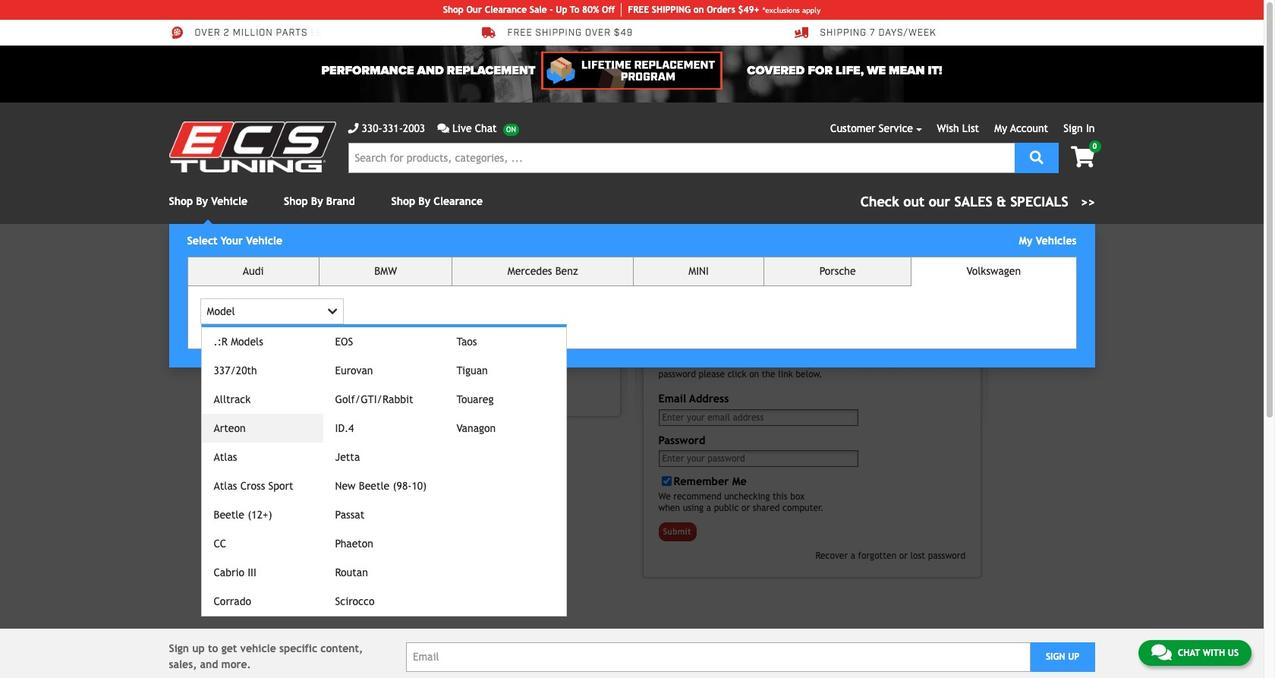 Task type: locate. For each thing, give the bounding box(es) containing it.
the down returning
[[659, 358, 672, 368]]

select
[[187, 235, 218, 247], [942, 251, 968, 260]]

0 horizontal spatial the
[[659, 358, 672, 368]]

1 vertical spatial password
[[929, 550, 966, 561]]

a right using
[[707, 503, 712, 514]]

.:r models
[[214, 336, 263, 348]]

shared
[[753, 503, 780, 514]]

1 vertical spatial clearance
[[434, 195, 483, 207]]

1 horizontal spatial beetle
[[359, 480, 390, 492]]

shop by brand
[[284, 195, 355, 207]]

new down jetta
[[335, 480, 356, 492]]

shop by clearance link
[[392, 195, 483, 207]]

match
[[227, 28, 261, 39]]

please tap 'select' to pick a vehicle
[[803, 251, 965, 263]]

1 horizontal spatial select
[[942, 251, 968, 260]]

corrado
[[214, 595, 251, 607]]

off
[[602, 5, 615, 15]]

shop by clearance
[[392, 195, 483, 207]]

0 horizontal spatial vehicle
[[240, 642, 276, 655]]

up inside the sign up button
[[1069, 652, 1080, 662]]

1 horizontal spatial on
[[750, 369, 760, 380]]

home page
[[293, 246, 338, 257]]

account up bmw
[[362, 246, 397, 257]]

2 account from the left
[[876, 346, 909, 357]]

and right sales,
[[200, 658, 218, 671]]

sales & specials link
[[861, 191, 1095, 212]]

new down saving
[[308, 385, 326, 396]]

0 vertical spatial chat
[[475, 122, 497, 134]]

arteon
[[214, 422, 246, 434]]

*exclusions apply link
[[763, 4, 821, 16]]

sign inside sign up to get vehicle specific content, sales, and more.
[[169, 642, 189, 655]]

1 vertical spatial a
[[707, 503, 712, 514]]

0 vertical spatial forgotten
[[796, 358, 835, 368]]

vehicle right pick
[[932, 251, 965, 263]]

0 horizontal spatial lost
[[849, 358, 863, 368]]

0
[[1093, 142, 1098, 150]]

for
[[808, 63, 833, 78]]

by for vehicle
[[196, 195, 208, 207]]

3 by from the left
[[419, 195, 431, 207]]

touareg
[[457, 393, 494, 405]]

you up the viewing
[[431, 346, 445, 357]]

1 horizontal spatial my account
[[995, 122, 1049, 134]]

lost inside returning customers should login to their ecs tuning account to expedite the ordering process. if you have forgotten or lost your my account password please click on the link below.
[[849, 358, 863, 368]]

1 atlas from the top
[[214, 451, 237, 463]]

mean
[[889, 63, 925, 78]]

new for new beetle (98-10)
[[335, 480, 356, 492]]

benz
[[556, 265, 578, 277]]

atlas down arteon
[[214, 451, 237, 463]]

vehicle up audi
[[246, 235, 283, 247]]

sign in
[[1064, 122, 1095, 134]]

ordering
[[675, 358, 709, 368]]

price match guarantee link
[[169, 26, 323, 39]]

remember
[[674, 475, 729, 488]]

mercedes benz
[[508, 265, 578, 277]]

2 vertical spatial a
[[851, 550, 856, 561]]

0 vertical spatial vehicle
[[211, 195, 248, 207]]

1 vertical spatial on
[[750, 369, 760, 380]]

clearance
[[485, 5, 527, 15], [434, 195, 483, 207]]

0 vertical spatial beetle
[[359, 480, 390, 492]]

account up the information
[[348, 346, 380, 357]]

should
[[745, 346, 771, 357]]

0 horizontal spatial by
[[196, 195, 208, 207]]

vehicle up the your
[[211, 195, 248, 207]]

customer service button
[[831, 121, 922, 137]]

box
[[791, 492, 805, 502]]

our
[[467, 5, 482, 15]]

1 account from the left
[[348, 346, 380, 357]]

0 vertical spatial you
[[431, 346, 445, 357]]

sign inside button
[[1046, 652, 1066, 662]]

shipping 7 days/week
[[821, 28, 937, 39]]

beetle up cc
[[214, 509, 245, 521]]

0 horizontal spatial chat
[[475, 122, 497, 134]]

0 horizontal spatial your
[[503, 346, 521, 357]]

0 horizontal spatial new
[[283, 303, 305, 316]]

sign up
[[1046, 652, 1080, 662]]

or down unchecking
[[742, 503, 750, 514]]

337/20th
[[214, 364, 257, 377]]

0 vertical spatial customer
[[831, 122, 876, 134]]

'select'
[[855, 251, 887, 263]]

1 vertical spatial or
[[742, 503, 750, 514]]

2 atlas from the top
[[214, 480, 237, 492]]

up for sign up
[[1069, 652, 1080, 662]]

atlas left 'cross' on the left of page
[[214, 480, 237, 492]]

or inside returning customers should login to their ecs tuning account to expedite the ordering process. if you have forgotten or lost your my account password please click on the link below.
[[837, 358, 846, 368]]

or right recover
[[900, 550, 908, 561]]

0 vertical spatial lost
[[849, 358, 863, 368]]

a right recover
[[851, 550, 856, 561]]

by up select your vehicle
[[196, 195, 208, 207]]

and down customize
[[480, 358, 495, 368]]

new up creating
[[283, 303, 305, 316]]

2 horizontal spatial vehicle
[[932, 251, 965, 263]]

shop for shop by clearance
[[392, 195, 416, 207]]

0 horizontal spatial or
[[742, 503, 750, 514]]

1 horizontal spatial your
[[866, 358, 884, 368]]

0 horizontal spatial and
[[200, 658, 218, 671]]

shop by vehicle link
[[169, 195, 248, 207]]

1 horizontal spatial vehicle
[[326, 358, 355, 368]]

process.
[[712, 358, 746, 368]]

your inside creating an account will enable you to customize your web experience by saving vehicle information and viewing past and present orders.
[[503, 346, 521, 357]]

specials
[[1011, 194, 1069, 210]]

price match guarantee
[[195, 28, 323, 39]]

web
[[524, 346, 541, 357]]

1 vertical spatial forgotten
[[859, 550, 897, 561]]

to left expedite
[[911, 346, 920, 357]]

1 vertical spatial you
[[757, 358, 772, 368]]

new beetle (98-10)
[[335, 480, 427, 492]]

1 vertical spatial account
[[362, 246, 397, 257]]

0 horizontal spatial password
[[659, 369, 696, 380]]

new customer
[[283, 303, 357, 316]]

and down 'enable'
[[409, 358, 423, 368]]

*exclusions
[[763, 6, 800, 14]]

present
[[497, 358, 528, 368]]

1 horizontal spatial chat
[[1179, 648, 1201, 658]]

0 horizontal spatial clearance
[[434, 195, 483, 207]]

vehicle down an
[[326, 358, 355, 368]]

model
[[207, 305, 235, 317]]

0 vertical spatial clearance
[[485, 5, 527, 15]]

up
[[192, 642, 205, 655], [1069, 652, 1080, 662]]

1 vertical spatial your
[[866, 358, 884, 368]]

routan
[[335, 566, 368, 579]]

0 vertical spatial my account
[[995, 122, 1049, 134]]

your up present
[[503, 346, 521, 357]]

select up volkswagen
[[942, 251, 968, 260]]

Remember Me checkbox
[[662, 476, 672, 486]]

your down tuning
[[866, 358, 884, 368]]

2 by from the left
[[311, 195, 323, 207]]

0 horizontal spatial forgotten
[[796, 358, 835, 368]]

forgotten
[[796, 358, 835, 368], [859, 550, 897, 561]]

1 horizontal spatial by
[[311, 195, 323, 207]]

recover
[[816, 550, 848, 561]]

0 vertical spatial on
[[694, 5, 704, 15]]

when
[[659, 503, 681, 514]]

or
[[837, 358, 846, 368], [742, 503, 750, 514], [900, 550, 908, 561]]

shipping
[[536, 28, 583, 39]]

1 vertical spatial vehicle
[[326, 358, 355, 368]]

by down the 2003
[[419, 195, 431, 207]]

select for select link
[[942, 251, 968, 260]]

and inside sign up to get vehicle specific content, sales, and more.
[[200, 658, 218, 671]]

1 vertical spatial new
[[308, 385, 326, 396]]

an
[[336, 346, 345, 357]]

Email Address email field
[[659, 409, 859, 426]]

a right pick
[[923, 251, 929, 263]]

2 horizontal spatial new
[[335, 480, 356, 492]]

1 horizontal spatial account
[[876, 346, 909, 357]]

beetle left (98- on the bottom left
[[359, 480, 390, 492]]

0 horizontal spatial select
[[187, 235, 218, 247]]

alltrack
[[214, 393, 251, 405]]

a inside we recommend unchecking this box when using a public or shared computer.
[[707, 503, 712, 514]]

please
[[699, 369, 725, 380]]

to left "their"
[[796, 346, 805, 357]]

shop up select your vehicle
[[169, 195, 193, 207]]

2 horizontal spatial by
[[419, 195, 431, 207]]

2 vertical spatial or
[[900, 550, 908, 561]]

1 vertical spatial my account
[[348, 246, 397, 257]]

email address
[[659, 392, 729, 405]]

2 horizontal spatial account
[[1011, 122, 1049, 134]]

1 horizontal spatial the
[[762, 369, 776, 380]]

1 horizontal spatial password
[[929, 550, 966, 561]]

new for new customers
[[308, 385, 326, 396]]

up for sign up to get vehicle specific content, sales, and more.
[[192, 642, 205, 655]]

unchecking
[[725, 492, 770, 502]]

2003
[[403, 122, 425, 134]]

1 vertical spatial select
[[942, 251, 968, 260]]

over
[[195, 28, 221, 39]]

331-
[[382, 122, 403, 134]]

my inside returning customers should login to their ecs tuning account to expedite the ordering process. if you have forgotten or lost your my account password please click on the link below.
[[887, 358, 898, 368]]

free shipping over $49
[[508, 28, 634, 39]]

0 horizontal spatial you
[[431, 346, 445, 357]]

golf/gti/rabbit
[[335, 393, 414, 405]]

to left get
[[208, 642, 218, 655]]

1 by from the left
[[196, 195, 208, 207]]

1 horizontal spatial clearance
[[485, 5, 527, 15]]

0 horizontal spatial on
[[694, 5, 704, 15]]

lifetime
[[508, 28, 553, 39]]

1 vertical spatial atlas
[[214, 480, 237, 492]]

0 vertical spatial account
[[1011, 122, 1049, 134]]

cabrio iii
[[214, 566, 257, 579]]

330-331-2003
[[362, 122, 425, 134]]

clearance for by
[[434, 195, 483, 207]]

sign for sign up
[[1046, 652, 1066, 662]]

2 vertical spatial account
[[900, 358, 933, 368]]

up inside sign up to get vehicle specific content, sales, and more.
[[192, 642, 205, 655]]

to up the viewing
[[448, 346, 456, 357]]

1 horizontal spatial or
[[837, 358, 846, 368]]

account inside creating an account will enable you to customize your web experience by saving vehicle information and viewing past and present orders.
[[348, 346, 380, 357]]

0 horizontal spatial account
[[348, 346, 380, 357]]

select left the your
[[187, 235, 218, 247]]

account
[[1011, 122, 1049, 134], [362, 246, 397, 257], [900, 358, 933, 368]]

None submit
[[659, 523, 697, 541]]

my account up bmw
[[348, 246, 397, 257]]

the left link
[[762, 369, 776, 380]]

1 horizontal spatial account
[[900, 358, 933, 368]]

you right if
[[757, 358, 772, 368]]

tiguan
[[457, 364, 488, 377]]

recommend
[[674, 492, 722, 502]]

my
[[995, 122, 1008, 134], [1020, 235, 1033, 247], [348, 246, 360, 257], [887, 358, 898, 368]]

account right tuning
[[876, 346, 909, 357]]

vehicle up "more."
[[240, 642, 276, 655]]

it!
[[928, 63, 943, 78]]

vehicle for select your vehicle
[[246, 235, 283, 247]]

shop left our
[[443, 5, 464, 15]]

2 vertical spatial vehicle
[[240, 642, 276, 655]]

by left brand
[[311, 195, 323, 207]]

or down ecs
[[837, 358, 846, 368]]

vehicle inside creating an account will enable you to customize your web experience by saving vehicle information and viewing past and present orders.
[[326, 358, 355, 368]]

ecs
[[830, 346, 845, 357]]

live chat link
[[438, 121, 519, 137]]

1 vertical spatial chat
[[1179, 648, 1201, 658]]

-
[[550, 5, 553, 15]]

specific
[[279, 642, 318, 655]]

account down expedite
[[900, 358, 933, 368]]

shop right brand
[[392, 195, 416, 207]]

0 vertical spatial your
[[503, 346, 521, 357]]

0 vertical spatial select
[[187, 235, 218, 247]]

ecs tuning image
[[169, 122, 336, 172]]

customer left service
[[831, 122, 876, 134]]

parts
[[276, 28, 308, 39]]

1 vertical spatial the
[[762, 369, 776, 380]]

0 horizontal spatial a
[[707, 503, 712, 514]]

forgotten right recover
[[859, 550, 897, 561]]

on down if
[[750, 369, 760, 380]]

0 vertical spatial a
[[923, 251, 929, 263]]

0 vertical spatial password
[[659, 369, 696, 380]]

clearance up free
[[485, 5, 527, 15]]

Email email field
[[406, 642, 1031, 672]]

built
[[885, 28, 912, 39]]

customer up eos
[[308, 303, 357, 316]]

1 horizontal spatial you
[[757, 358, 772, 368]]

creating
[[298, 346, 333, 357]]

my vehicles
[[1020, 235, 1077, 247]]

chat right the live
[[475, 122, 497, 134]]

phone image
[[348, 123, 359, 134]]

or inside we recommend unchecking this box when using a public or shared computer.
[[742, 503, 750, 514]]

0 vertical spatial vehicle
[[932, 251, 965, 263]]

0 horizontal spatial beetle
[[214, 509, 245, 521]]

on right ping
[[694, 5, 704, 15]]

1 horizontal spatial up
[[1069, 652, 1080, 662]]

my account up search icon
[[995, 122, 1049, 134]]

account up search icon
[[1011, 122, 1049, 134]]

1 horizontal spatial customer
[[831, 122, 876, 134]]

free ship ping on orders $49+ *exclusions apply
[[628, 5, 821, 15]]

viewing
[[426, 358, 457, 368]]

forgotten down "their"
[[796, 358, 835, 368]]

0 vertical spatial new
[[283, 303, 305, 316]]

2 horizontal spatial or
[[900, 550, 908, 561]]

shop for shop our clearance sale - up to 80% off
[[443, 5, 464, 15]]

2 vertical spatial new
[[335, 480, 356, 492]]

clearance down the live
[[434, 195, 483, 207]]

chat left 'with'
[[1179, 648, 1201, 658]]

0 horizontal spatial up
[[192, 642, 205, 655]]

to
[[570, 5, 580, 15]]

1 horizontal spatial lost
[[911, 550, 926, 561]]

tab list
[[187, 257, 1077, 617]]

shop left brand
[[284, 195, 308, 207]]

0 horizontal spatial customer
[[308, 303, 357, 316]]

0 vertical spatial or
[[837, 358, 846, 368]]

1 horizontal spatial new
[[308, 385, 326, 396]]

0 vertical spatial atlas
[[214, 451, 237, 463]]

content,
[[321, 642, 363, 655]]

1 vertical spatial vehicle
[[246, 235, 283, 247]]

passat
[[335, 509, 365, 521]]



Task type: describe. For each thing, give the bounding box(es) containing it.
shop for shop by vehicle
[[169, 195, 193, 207]]

taos
[[457, 336, 477, 348]]

audi
[[243, 265, 264, 277]]

sign up to get vehicle specific content, sales, and more.
[[169, 642, 363, 671]]

Password password field
[[659, 450, 859, 467]]

vehicle inside sign up to get vehicle specific content, sales, and more.
[[240, 642, 276, 655]]

please
[[803, 251, 835, 263]]

get
[[222, 642, 237, 655]]

brand
[[326, 195, 355, 207]]

1 horizontal spatial forgotten
[[859, 550, 897, 561]]

over
[[585, 28, 611, 39]]

over 2 million parts
[[195, 28, 308, 39]]

.:r
[[214, 336, 228, 348]]

saving
[[298, 358, 323, 368]]

below.
[[796, 369, 823, 380]]

models
[[231, 336, 263, 348]]

0 vertical spatial the
[[659, 358, 672, 368]]

returning
[[659, 346, 698, 357]]

and
[[417, 63, 444, 78]]

lifetime tech support
[[508, 28, 629, 39]]

to left pick
[[890, 251, 899, 263]]

wish
[[938, 122, 960, 134]]

sign up button
[[1031, 642, 1095, 672]]

over 2 million parts link
[[169, 26, 308, 39]]

ship
[[652, 5, 671, 15]]

new customers
[[308, 385, 373, 396]]

we
[[659, 492, 671, 502]]

by for brand
[[311, 195, 323, 207]]

phaeton
[[335, 538, 374, 550]]

comments image
[[438, 123, 450, 134]]

creating an account will enable you to customize your web experience by saving vehicle information and viewing past and present orders.
[[298, 346, 601, 368]]

1 vertical spatial lost
[[911, 550, 926, 561]]

sign for sign in
[[1064, 122, 1084, 134]]

search image
[[1030, 150, 1044, 164]]

account inside returning customers should login to their ecs tuning account to expedite the ordering process. if you have forgotten or lost your my account password please click on the link below.
[[876, 346, 909, 357]]

sign in link
[[1064, 122, 1095, 134]]

me
[[733, 475, 747, 488]]

wish list
[[938, 122, 980, 134]]

tap
[[837, 251, 852, 263]]

information
[[358, 358, 406, 368]]

on inside returning customers should login to their ecs tuning account to expedite the ordering process. if you have forgotten or lost your my account password please click on the link below.
[[750, 369, 760, 380]]

330-331-2003 link
[[348, 121, 425, 137]]

customize
[[459, 346, 500, 357]]

replacement
[[447, 63, 536, 78]]

clearance for our
[[485, 5, 527, 15]]

chat with us
[[1179, 648, 1239, 658]]

Search text field
[[348, 143, 1015, 173]]

home
[[293, 246, 316, 257]]

computer.
[[783, 503, 824, 514]]

account inside returning customers should login to their ecs tuning account to expedite the ordering process. if you have forgotten or lost your my account password please click on the link below.
[[900, 358, 933, 368]]

eurovan
[[335, 364, 373, 377]]

$49
[[614, 28, 634, 39]]

recover a forgotten or lost password
[[816, 550, 966, 561]]

by for clearance
[[419, 195, 431, 207]]

atlas for atlas
[[214, 451, 237, 463]]

with
[[1203, 648, 1226, 658]]

your inside returning customers should login to their ecs tuning account to expedite the ordering process. if you have forgotten or lost your my account password please click on the link below.
[[866, 358, 884, 368]]

to inside sign up to get vehicle specific content, sales, and more.
[[208, 642, 218, 655]]

comments image
[[1152, 643, 1172, 661]]

volkswagen
[[967, 265, 1022, 277]]

email
[[659, 392, 687, 405]]

select your vehicle
[[187, 235, 283, 247]]

lifetime replacement program banner image
[[542, 52, 723, 90]]

shop by brand link
[[284, 195, 355, 207]]

shipping
[[821, 28, 867, 39]]

330-
[[362, 122, 383, 134]]

live chat
[[453, 122, 497, 134]]

price
[[195, 28, 224, 39]]

shop our clearance sale - up to 80% off link
[[443, 3, 622, 17]]

1 horizontal spatial a
[[851, 550, 856, 561]]

link
[[779, 369, 793, 380]]

vehicle for shop by vehicle
[[211, 195, 248, 207]]

cc
[[214, 538, 227, 550]]

shop our clearance sale - up to 80% off
[[443, 5, 615, 15]]

performance
[[322, 63, 414, 78]]

password
[[659, 433, 706, 446]]

home page link
[[293, 246, 345, 257]]

porsche
[[820, 265, 856, 277]]

mercedes
[[508, 265, 552, 277]]

customers
[[329, 385, 373, 396]]

1 horizontal spatial and
[[409, 358, 423, 368]]

sport
[[268, 480, 294, 492]]

address
[[690, 392, 729, 405]]

up
[[556, 5, 568, 15]]

sales
[[955, 194, 993, 210]]

atlas for atlas cross sport
[[214, 480, 237, 492]]

1 vertical spatial customer
[[308, 303, 357, 316]]

customer inside dropdown button
[[831, 122, 876, 134]]

days/week
[[879, 28, 937, 39]]

10)
[[412, 480, 427, 492]]

you inside creating an account will enable you to customize your web experience by saving vehicle information and viewing past and present orders.
[[431, 346, 445, 357]]

tab list containing audi
[[187, 257, 1077, 617]]

eos
[[335, 336, 353, 348]]

will
[[383, 346, 398, 357]]

sign for sign up to get vehicle specific content, sales, and more.
[[169, 642, 189, 655]]

2 horizontal spatial and
[[480, 358, 495, 368]]

list
[[963, 122, 980, 134]]

password inside returning customers should login to their ecs tuning account to expedite the ordering process. if you have forgotten or lost your my account password please click on the link below.
[[659, 369, 696, 380]]

new for new customer
[[283, 303, 305, 316]]

1 vertical spatial beetle
[[214, 509, 245, 521]]

enable
[[401, 346, 428, 357]]

wish list link
[[938, 122, 980, 134]]

select for select your vehicle
[[187, 235, 218, 247]]

2 horizontal spatial a
[[923, 251, 929, 263]]

0 horizontal spatial account
[[362, 246, 397, 257]]

iii
[[248, 566, 257, 579]]

shopping cart image
[[1072, 147, 1095, 168]]

you inside returning customers should login to their ecs tuning account to expedite the ordering process. if you have forgotten or lost your my account password please click on the link below.
[[757, 358, 772, 368]]

bmw
[[375, 265, 397, 277]]

expedite
[[923, 346, 959, 357]]

to inside creating an account will enable you to customize your web experience by saving vehicle information and viewing past and present orders.
[[448, 346, 456, 357]]

0 horizontal spatial my account
[[348, 246, 397, 257]]

have
[[774, 358, 793, 368]]

covered for life, we mean it!
[[747, 63, 943, 78]]

mini
[[689, 265, 709, 277]]

id.4
[[335, 422, 354, 434]]

customer service
[[831, 122, 914, 134]]

(98-
[[393, 480, 412, 492]]

forgotten inside returning customers should login to their ecs tuning account to expedite the ordering process. if you have forgotten or lost your my account password please click on the link below.
[[796, 358, 835, 368]]

login
[[774, 346, 794, 357]]

shop for shop by brand
[[284, 195, 308, 207]]



Task type: vqa. For each thing, say whether or not it's contained in the screenshot.
"ITEMS" within the Single Use Items and Fluids button
no



